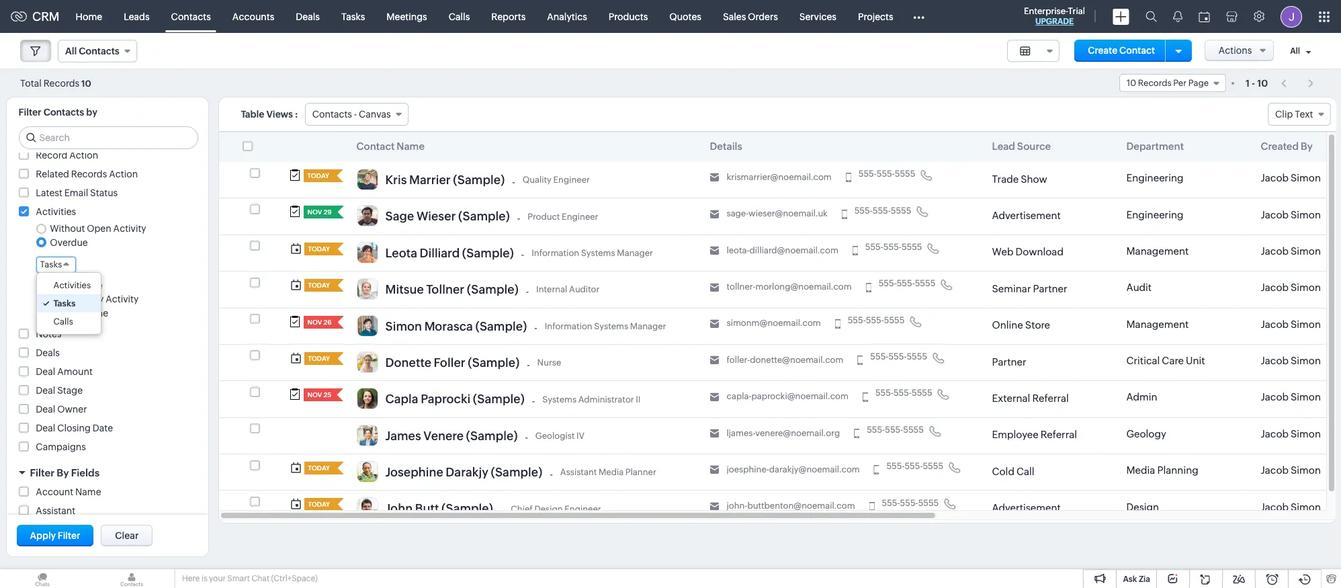 Task type: locate. For each thing, give the bounding box(es) containing it.
1 advertisement from the top
[[993, 210, 1062, 221]]

1 vertical spatial information systems manager
[[545, 321, 667, 331]]

today link for john butt (sample)
[[304, 498, 332, 511]]

referral right employee
[[1041, 429, 1078, 441]]

deal left stage
[[36, 385, 55, 396]]

without down activity due
[[50, 294, 85, 305]]

1 vertical spatial systems
[[595, 321, 629, 331]]

5 jacob from the top
[[1262, 319, 1290, 330]]

by right created
[[1302, 141, 1314, 152]]

nurse
[[538, 358, 562, 368]]

- for simon morasca (sample)
[[535, 323, 538, 334]]

(sample) right morasca
[[476, 319, 527, 333]]

filter inside button
[[58, 530, 80, 541]]

(sample) up sage wieser (sample)
[[453, 173, 505, 187]]

contacts
[[171, 11, 211, 22], [44, 107, 84, 118]]

deal up deal stage
[[36, 366, 55, 377]]

10 jacob from the top
[[1262, 501, 1290, 513]]

venere@noemail.org
[[756, 428, 841, 438]]

(sample)
[[453, 173, 505, 187], [459, 209, 510, 223], [462, 246, 514, 260], [467, 282, 519, 297], [476, 319, 527, 333], [468, 356, 520, 370], [473, 392, 525, 406], [466, 429, 518, 443], [491, 465, 543, 479], [442, 502, 493, 516]]

nov left 25
[[308, 391, 322, 399]]

employee
[[993, 429, 1039, 441]]

canvas profile image image left james
[[357, 425, 378, 446]]

wieser
[[417, 209, 456, 223]]

table views :
[[241, 109, 298, 120]]

4 jacob from the top
[[1262, 282, 1290, 293]]

source
[[1018, 141, 1052, 152]]

records for 10
[[43, 78, 79, 88]]

by up the account name
[[57, 467, 69, 479]]

without up overdue
[[50, 223, 85, 234]]

today for kris marrier (sample)
[[308, 172, 330, 180]]

contacts image
[[89, 569, 174, 588]]

today for josephine darakjy (sample)
[[308, 465, 330, 472]]

deals left tasks link
[[296, 11, 320, 22]]

1 management from the top
[[1127, 245, 1190, 257]]

jacob for simon morasca (sample)
[[1262, 319, 1290, 330]]

canvas profile image image left leota
[[357, 242, 378, 263]]

simon for james venere (sample)
[[1292, 428, 1322, 440]]

today for john butt (sample)
[[308, 501, 330, 509]]

8 jacob from the top
[[1262, 428, 1290, 440]]

created
[[1262, 141, 1300, 152]]

jacob for mitsue tollner (sample)
[[1262, 282, 1290, 293]]

2 without from the top
[[50, 294, 85, 305]]

systems up auditor on the left of page
[[581, 248, 616, 258]]

9 jacob simon from the top
[[1262, 465, 1322, 476]]

- for capla paprocki (sample)
[[532, 396, 535, 407]]

canvas profile image image left sage
[[357, 205, 378, 227]]

2 deal from the top
[[36, 385, 55, 396]]

(sample) up 'darakjy' at the left bottom
[[466, 429, 518, 443]]

jacob simon for capla paprocki (sample)
[[1262, 392, 1322, 403]]

planning
[[1158, 465, 1199, 476]]

8 jacob simon from the top
[[1262, 428, 1322, 440]]

0 vertical spatial manager
[[617, 248, 653, 258]]

engineer right product on the left of page
[[562, 212, 599, 222]]

james venere (sample)
[[386, 429, 518, 443]]

1 horizontal spatial by
[[1302, 141, 1314, 152]]

8 canvas profile image image from the top
[[357, 425, 378, 446]]

filter down "total"
[[18, 107, 41, 118]]

canvas profile image image for simon morasca (sample)
[[357, 315, 378, 337]]

activities up tasks option
[[53, 280, 91, 290]]

capla paprocki (sample)
[[386, 392, 525, 406]]

ljames-venere@noemail.org link
[[727, 428, 841, 439]]

5 canvas profile image image from the top
[[357, 315, 378, 337]]

systems up geologist iv
[[543, 394, 577, 404]]

1 vertical spatial action
[[109, 169, 138, 180]]

0 vertical spatial by
[[1302, 141, 1314, 152]]

tollner-morlong@noemail.com
[[727, 282, 852, 292]]

list box containing activities
[[37, 273, 101, 334]]

1 horizontal spatial assistant
[[561, 467, 597, 478]]

3 nov from the top
[[308, 391, 322, 399]]

trial
[[1069, 6, 1086, 16]]

- for josephine darakjy (sample)
[[550, 469, 553, 480]]

information systems manager up auditor on the left of page
[[532, 248, 653, 258]]

jacob for sage wieser (sample)
[[1262, 209, 1290, 220]]

1 vertical spatial deals
[[36, 347, 60, 358]]

filter by fields button
[[6, 461, 208, 485]]

jacob for kris marrier (sample)
[[1262, 172, 1290, 184]]

2 canvas profile image image from the top
[[357, 205, 378, 227]]

0 vertical spatial management
[[1127, 245, 1190, 257]]

1 horizontal spatial contacts
[[171, 11, 211, 22]]

1 vertical spatial records
[[71, 169, 107, 180]]

(sample) for john butt (sample)
[[442, 502, 493, 516]]

by inside filter by fields "dropdown button"
[[57, 467, 69, 479]]

open
[[87, 223, 111, 234]]

0 horizontal spatial assistant
[[36, 505, 75, 516]]

(sample) right dilliard
[[462, 246, 514, 260]]

without for without any activity
[[50, 294, 85, 305]]

(sample) for james venere (sample)
[[466, 429, 518, 443]]

action up related records action
[[69, 150, 98, 161]]

(sample) for leota dilliard (sample)
[[462, 246, 514, 260]]

4 canvas profile image image from the top
[[357, 278, 378, 300]]

tasks inside tasks "field"
[[40, 259, 62, 269]]

1 vertical spatial assistant
[[36, 505, 75, 516]]

2 vertical spatial nov
[[308, 391, 322, 399]]

information systems manager for leota dilliard (sample)
[[532, 248, 653, 258]]

name up the kris
[[397, 141, 425, 152]]

4 jacob simon from the top
[[1262, 282, 1322, 293]]

geologist iv
[[536, 431, 585, 441]]

1 horizontal spatial media
[[1127, 465, 1156, 476]]

management up the audit
[[1127, 245, 1190, 257]]

Search text field
[[19, 127, 197, 149]]

advertisement down call
[[993, 502, 1062, 514]]

0 vertical spatial records
[[43, 78, 79, 88]]

activities down latest
[[36, 206, 76, 217]]

media left the planner
[[599, 467, 624, 478]]

information up internal
[[532, 248, 580, 258]]

activity up tasks option
[[50, 280, 83, 291]]

icon_mail image left ljames-
[[710, 429, 720, 438]]

list box
[[37, 273, 101, 334]]

simon
[[1292, 172, 1322, 184], [1292, 209, 1322, 220], [1292, 245, 1322, 257], [1292, 282, 1322, 293], [1292, 319, 1322, 330], [386, 319, 422, 333], [1292, 355, 1322, 366], [1292, 392, 1322, 403], [1292, 428, 1322, 440], [1292, 465, 1322, 476], [1292, 501, 1322, 513]]

email
[[64, 188, 88, 198]]

1 vertical spatial filter
[[30, 467, 55, 479]]

tasks up calls option at the left bottom
[[53, 298, 76, 308]]

1 vertical spatial tasks
[[40, 259, 62, 269]]

simon morasca (sample)
[[386, 319, 527, 333]]

0 vertical spatial engineer
[[554, 175, 590, 185]]

7 icon_mail image from the top
[[710, 392, 720, 402]]

advertisement up web download
[[993, 210, 1062, 221]]

canvas profile image image
[[357, 169, 378, 190], [357, 205, 378, 227], [357, 242, 378, 263], [357, 278, 378, 300], [357, 315, 378, 337], [357, 352, 378, 373], [357, 388, 378, 410], [357, 425, 378, 446], [357, 461, 378, 483], [357, 498, 378, 519]]

ljames-
[[727, 428, 756, 438]]

tasks right "deals" link at top
[[341, 11, 365, 22]]

butt
[[415, 502, 439, 516]]

canvas profile image image left donette
[[357, 352, 378, 373]]

action up status
[[109, 169, 138, 180]]

kris marrier (sample)
[[386, 173, 505, 187]]

calls down tasks option
[[53, 316, 73, 327]]

0 vertical spatial contact
[[1120, 45, 1156, 56]]

(sample) for donette foller (sample)
[[468, 356, 520, 370]]

(sample) for capla paprocki (sample)
[[473, 392, 525, 406]]

sage
[[386, 209, 414, 223]]

contacts left by
[[44, 107, 84, 118]]

contact up the kris
[[357, 141, 395, 152]]

0 vertical spatial assistant
[[561, 467, 597, 478]]

filter
[[18, 107, 41, 118], [30, 467, 55, 479], [58, 530, 80, 541]]

canvas profile image image for mitsue tollner (sample)
[[357, 278, 378, 300]]

sage-wieser@noemail.uk
[[727, 209, 828, 219]]

icon_mail image left tollner-
[[710, 283, 720, 292]]

0 vertical spatial deals
[[296, 11, 320, 22]]

simon for donette foller (sample)
[[1292, 355, 1322, 366]]

josephine darakjy (sample)
[[386, 465, 543, 479]]

web
[[993, 246, 1014, 258]]

(sample) right wieser
[[459, 209, 510, 223]]

contact right create
[[1120, 45, 1156, 56]]

8 icon_mail image from the top
[[710, 429, 720, 438]]

(sample) down josephine darakjy (sample) link on the bottom left of page
[[442, 502, 493, 516]]

today for mitsue tollner (sample)
[[308, 282, 330, 289]]

records for action
[[71, 169, 107, 180]]

1 horizontal spatial contact
[[1120, 45, 1156, 56]]

buttbenton@noemail.com
[[748, 501, 856, 511]]

nov 26
[[308, 318, 332, 326]]

(sample) right foller
[[468, 356, 520, 370]]

1 horizontal spatial calls
[[449, 11, 470, 22]]

10 canvas profile image image from the top
[[357, 498, 378, 519]]

0 vertical spatial advertisement
[[993, 210, 1062, 221]]

1 vertical spatial engineer
[[562, 212, 599, 222]]

simon for sage wieser (sample)
[[1292, 209, 1322, 220]]

auditor
[[569, 285, 600, 295]]

name down "fields"
[[75, 487, 101, 497]]

1 without from the top
[[50, 223, 85, 234]]

4 icon_mail image from the top
[[710, 283, 720, 292]]

icon_mail image left the capla-
[[710, 392, 720, 402]]

0 vertical spatial tasks
[[341, 11, 365, 22]]

signals element
[[1166, 0, 1191, 33]]

0 horizontal spatial deals
[[36, 347, 60, 358]]

icon_mail image left the sage-
[[710, 210, 720, 219]]

1 horizontal spatial 10
[[1258, 78, 1269, 88]]

create
[[1089, 45, 1118, 56]]

engineering for sage wieser (sample)
[[1127, 209, 1184, 220]]

1 jacob simon from the top
[[1262, 172, 1322, 184]]

9 canvas profile image image from the top
[[357, 461, 378, 483]]

simon for capla paprocki (sample)
[[1292, 392, 1322, 403]]

engineer
[[554, 175, 590, 185], [562, 212, 599, 222], [565, 504, 601, 514]]

lead
[[993, 141, 1016, 152]]

icon_mail image left john-
[[710, 502, 720, 512]]

referral for capla paprocki (sample)
[[1033, 393, 1070, 404]]

tasks up activities option
[[40, 259, 62, 269]]

icon_mail image left joesphine-
[[710, 466, 720, 475]]

deal amount
[[36, 366, 93, 377]]

engineer down assistant media planner
[[565, 504, 601, 514]]

0 horizontal spatial contacts
[[44, 107, 84, 118]]

0 horizontal spatial calls
[[53, 316, 73, 327]]

1 vertical spatial information
[[545, 321, 593, 331]]

1 vertical spatial partner
[[993, 356, 1027, 367]]

nov for capla
[[308, 391, 322, 399]]

information down internal auditor
[[545, 321, 593, 331]]

deal up campaigns
[[36, 423, 55, 433]]

10 for total records 10
[[81, 78, 91, 88]]

here
[[182, 574, 200, 584]]

partner down online
[[993, 356, 1027, 367]]

0 vertical spatial nov
[[308, 209, 322, 216]]

5 jacob simon from the top
[[1262, 319, 1322, 330]]

design down media planning
[[1127, 501, 1160, 513]]

jacob simon for mitsue tollner (sample)
[[1262, 282, 1322, 293]]

department
[[1127, 141, 1185, 152]]

1 vertical spatial manager
[[631, 321, 667, 331]]

0 horizontal spatial name
[[75, 487, 101, 497]]

show
[[1021, 173, 1048, 185]]

manager
[[617, 248, 653, 258], [631, 321, 667, 331]]

icon_mail image left leota- on the right of the page
[[710, 246, 720, 256]]

3 jacob simon from the top
[[1262, 245, 1322, 257]]

- for leota dilliard (sample)
[[522, 250, 525, 260]]

icon_mobile image
[[846, 173, 852, 182], [842, 210, 848, 219], [853, 246, 858, 256], [866, 283, 872, 292], [836, 319, 841, 329], [858, 356, 864, 365], [863, 392, 869, 402], [855, 429, 860, 438], [874, 466, 880, 475], [870, 502, 875, 512]]

icon_mail image for donette foller (sample)
[[710, 356, 720, 365]]

kris marrier (sample) link
[[386, 173, 505, 191]]

jacob simon for james venere (sample)
[[1262, 428, 1322, 440]]

1 icon_mail image from the top
[[710, 173, 720, 182]]

canvas profile image image for john butt (sample)
[[357, 498, 378, 519]]

records up the filter contacts by
[[43, 78, 79, 88]]

meetings
[[387, 11, 427, 22]]

1 horizontal spatial deals
[[296, 11, 320, 22]]

0 vertical spatial systems
[[581, 248, 616, 258]]

filter inside "dropdown button"
[[30, 467, 55, 479]]

3 icon_mail image from the top
[[710, 246, 720, 256]]

jacob for capla paprocki (sample)
[[1262, 392, 1290, 403]]

information systems manager down auditor on the left of page
[[545, 321, 667, 331]]

10 jacob simon from the top
[[1262, 501, 1322, 513]]

6 canvas profile image image from the top
[[357, 352, 378, 373]]

design right the 'chief'
[[535, 504, 563, 514]]

today for donette foller (sample)
[[308, 355, 330, 362]]

(sample) for josephine darakjy (sample)
[[491, 465, 543, 479]]

7 jacob simon from the top
[[1262, 392, 1322, 403]]

today link for josephine darakjy (sample)
[[304, 462, 332, 475]]

canvas profile image image left mitsue
[[357, 278, 378, 300]]

assistant for assistant
[[36, 505, 75, 516]]

referral right external
[[1033, 393, 1070, 404]]

icon_mail image left foller-
[[710, 356, 720, 365]]

2 vertical spatial tasks
[[53, 298, 76, 308]]

assistant down the iv
[[561, 467, 597, 478]]

(sample) for sage wieser (sample)
[[459, 209, 510, 223]]

1 vertical spatial contacts
[[44, 107, 84, 118]]

icon_mail image for josephine darakjy (sample)
[[710, 466, 720, 475]]

- for kris marrier (sample)
[[513, 177, 515, 187]]

1 vertical spatial without
[[50, 294, 85, 305]]

details
[[710, 141, 743, 152]]

manager for leota dilliard (sample)
[[617, 248, 653, 258]]

icon_mail image for mitsue tollner (sample)
[[710, 283, 720, 292]]

nov for sage
[[308, 209, 322, 216]]

1 nov from the top
[[308, 209, 322, 216]]

2 engineering from the top
[[1127, 209, 1184, 220]]

canvas profile image image left 'josephine'
[[357, 461, 378, 483]]

tasks inside tasks link
[[341, 11, 365, 22]]

enterprise-trial upgrade
[[1025, 6, 1086, 26]]

- for john butt (sample)
[[501, 506, 504, 516]]

(sample) up the 'chief'
[[491, 465, 543, 479]]

filter up account
[[30, 467, 55, 479]]

activity due
[[50, 280, 103, 291]]

0 vertical spatial filter
[[18, 107, 41, 118]]

advertisement for john butt (sample)
[[993, 502, 1062, 514]]

information for leota dilliard (sample)
[[532, 248, 580, 258]]

engineer right quality
[[554, 175, 590, 185]]

management for leota dilliard (sample)
[[1127, 245, 1190, 257]]

1 vertical spatial name
[[75, 487, 101, 497]]

activity
[[113, 223, 146, 234], [50, 280, 83, 291], [106, 294, 139, 305], [50, 308, 83, 319]]

3 deal from the top
[[36, 404, 55, 415]]

1 vertical spatial advertisement
[[993, 502, 1062, 514]]

(sample) right paprocki
[[473, 392, 525, 406]]

today link for leota dilliard (sample)
[[304, 243, 332, 255]]

3 jacob from the top
[[1262, 245, 1290, 257]]

name for account name
[[75, 487, 101, 497]]

external referral
[[993, 393, 1070, 404]]

your
[[209, 574, 226, 584]]

assistant down account
[[36, 505, 75, 516]]

analytics
[[547, 11, 588, 22]]

7 canvas profile image image from the top
[[357, 388, 378, 410]]

10
[[1258, 78, 1269, 88], [81, 78, 91, 88]]

simon for mitsue tollner (sample)
[[1292, 282, 1322, 293]]

nov for simon
[[308, 318, 322, 326]]

2 icon_mail image from the top
[[710, 210, 720, 219]]

1 vertical spatial referral
[[1041, 429, 1078, 441]]

created by
[[1262, 141, 1314, 152]]

Tasks field
[[36, 257, 76, 273]]

icon_mail image down the details
[[710, 173, 720, 182]]

10 right the 1
[[1258, 78, 1269, 88]]

canvas profile image image for josephine darakjy (sample)
[[357, 461, 378, 483]]

lead source
[[993, 141, 1052, 152]]

nov left 26
[[308, 318, 322, 326]]

canvas profile image image left capla
[[357, 388, 378, 410]]

projects link
[[848, 0, 905, 33]]

management for simon morasca (sample)
[[1127, 318, 1190, 330]]

canvas profile image image left john
[[357, 498, 378, 519]]

sage wieser (sample)
[[386, 209, 510, 223]]

partner down download
[[1034, 283, 1068, 294]]

filter right 'apply'
[[58, 530, 80, 541]]

7 jacob from the top
[[1262, 392, 1290, 403]]

0 vertical spatial without
[[50, 223, 85, 234]]

simon for leota dilliard (sample)
[[1292, 245, 1322, 257]]

1 vertical spatial by
[[57, 467, 69, 479]]

web download
[[993, 246, 1064, 258]]

0 horizontal spatial action
[[69, 150, 98, 161]]

media down geology
[[1127, 465, 1156, 476]]

10 up by
[[81, 78, 91, 88]]

5 icon_mail image from the top
[[710, 319, 720, 329]]

9 jacob from the top
[[1262, 465, 1290, 476]]

0 vertical spatial engineering
[[1127, 172, 1184, 184]]

dilliard
[[420, 246, 460, 260]]

canvas profile image image left the kris
[[357, 169, 378, 190]]

1 horizontal spatial partner
[[1034, 283, 1068, 294]]

10 for 1 - 10
[[1258, 78, 1269, 88]]

icon_mail image
[[710, 173, 720, 182], [710, 210, 720, 219], [710, 246, 720, 256], [710, 283, 720, 292], [710, 319, 720, 329], [710, 356, 720, 365], [710, 392, 720, 402], [710, 429, 720, 438], [710, 466, 720, 475], [710, 502, 720, 512]]

10 icon_mail image from the top
[[710, 502, 720, 512]]

icon_mail image for james venere (sample)
[[710, 429, 720, 438]]

audit
[[1127, 282, 1152, 293]]

- for james venere (sample)
[[525, 433, 528, 443]]

john-buttbenton@noemail.com link
[[727, 501, 856, 512]]

donette
[[386, 356, 432, 370]]

1 vertical spatial management
[[1127, 318, 1190, 330]]

apply filter
[[30, 530, 80, 541]]

5555
[[895, 169, 916, 179], [891, 205, 912, 215], [902, 242, 923, 252], [916, 279, 936, 289], [885, 315, 905, 325], [907, 352, 928, 362], [912, 388, 933, 398], [904, 425, 924, 435], [923, 461, 944, 471], [919, 498, 939, 508]]

2 management from the top
[[1127, 318, 1190, 330]]

management up the critical care unit
[[1127, 318, 1190, 330]]

0 vertical spatial information systems manager
[[532, 248, 653, 258]]

calls option
[[37, 312, 101, 331]]

internal auditor
[[537, 285, 600, 295]]

2 nov from the top
[[308, 318, 322, 326]]

create contact
[[1089, 45, 1156, 56]]

simon for josephine darakjy (sample)
[[1292, 465, 1322, 476]]

deals down notes
[[36, 347, 60, 358]]

activities
[[36, 206, 76, 217], [53, 280, 91, 290]]

simon for john butt (sample)
[[1292, 501, 1322, 513]]

deal down deal stage
[[36, 404, 55, 415]]

1 canvas profile image image from the top
[[357, 169, 378, 190]]

2 jacob from the top
[[1262, 209, 1290, 220]]

seminar partner
[[993, 283, 1068, 294]]

fields
[[71, 467, 100, 479]]

today link
[[304, 169, 331, 182], [304, 243, 332, 255], [304, 279, 332, 292], [304, 352, 332, 365], [304, 462, 332, 475], [304, 498, 332, 511]]

2 vertical spatial filter
[[58, 530, 80, 541]]

nov 29
[[308, 209, 332, 216]]

6 jacob from the top
[[1262, 355, 1290, 366]]

3 canvas profile image image from the top
[[357, 242, 378, 263]]

navigation
[[1276, 73, 1322, 93]]

mitsue
[[386, 282, 424, 297]]

1 vertical spatial calls
[[53, 316, 73, 327]]

activity right open
[[113, 223, 146, 234]]

1 vertical spatial engineering
[[1127, 209, 1184, 220]]

due
[[85, 280, 103, 291]]

nov left 29
[[308, 209, 322, 216]]

icon_mail image left simonm@noemail.com link
[[710, 319, 720, 329]]

leota-dilliard@noemail.com link
[[727, 245, 839, 256]]

6 icon_mail image from the top
[[710, 356, 720, 365]]

store
[[1026, 319, 1051, 331]]

4 deal from the top
[[36, 423, 55, 433]]

0 vertical spatial name
[[397, 141, 425, 152]]

2 jacob simon from the top
[[1262, 209, 1322, 220]]

1 vertical spatial activities
[[53, 280, 91, 290]]

activity done
[[50, 308, 108, 319]]

projects
[[859, 11, 894, 22]]

canvas profile image image right 26
[[357, 315, 378, 337]]

engineer for kris marrier (sample)
[[554, 175, 590, 185]]

(sample) right tollner
[[467, 282, 519, 297]]

simonm@noemail.com link
[[727, 318, 821, 329]]

1 vertical spatial nov
[[308, 318, 322, 326]]

management
[[1127, 245, 1190, 257], [1127, 318, 1190, 330]]

calls left reports link
[[449, 11, 470, 22]]

ask
[[1124, 575, 1138, 584]]

1 vertical spatial contact
[[357, 141, 395, 152]]

6 jacob simon from the top
[[1262, 355, 1322, 366]]

0 vertical spatial referral
[[1033, 393, 1070, 404]]

jacob simon for josephine darakjy (sample)
[[1262, 465, 1322, 476]]

activity up notes
[[50, 308, 83, 319]]

1 horizontal spatial action
[[109, 169, 138, 180]]

contacts right leads
[[171, 11, 211, 22]]

10 inside total records 10
[[81, 78, 91, 88]]

ii
[[636, 394, 641, 404]]

0 vertical spatial activities
[[36, 206, 76, 217]]

2 advertisement from the top
[[993, 502, 1062, 514]]

1 engineering from the top
[[1127, 172, 1184, 184]]

information for simon morasca (sample)
[[545, 321, 593, 331]]

9 icon_mail image from the top
[[710, 466, 720, 475]]

0 vertical spatial information
[[532, 248, 580, 258]]

1 jacob from the top
[[1262, 172, 1290, 184]]

systems down auditor on the left of page
[[595, 321, 629, 331]]

leota-
[[727, 245, 750, 255]]

records up 'latest email status'
[[71, 169, 107, 180]]

1 deal from the top
[[36, 366, 55, 377]]

owner
[[57, 404, 87, 415]]

paprocki
[[421, 392, 471, 406]]

0 horizontal spatial by
[[57, 467, 69, 479]]

status
[[90, 188, 118, 198]]

1 horizontal spatial name
[[397, 141, 425, 152]]

krismarrier@noemail.com
[[727, 172, 832, 182]]

deal for deal stage
[[36, 385, 55, 396]]

0 horizontal spatial 10
[[81, 78, 91, 88]]



Task type: vqa. For each thing, say whether or not it's contained in the screenshot.
·
no



Task type: describe. For each thing, give the bounding box(es) containing it.
dilliard@noemail.com
[[750, 245, 839, 255]]

- for donette foller (sample)
[[527, 359, 530, 370]]

- for sage wieser (sample)
[[518, 213, 521, 224]]

engineer for sage wieser (sample)
[[562, 212, 599, 222]]

apply filter button
[[16, 525, 94, 547]]

joesphine-darakjy@noemail.com
[[727, 465, 860, 475]]

filter for filter by fields
[[30, 467, 55, 479]]

activities option
[[37, 276, 101, 294]]

leota dilliard (sample)
[[386, 246, 514, 260]]

referral for james venere (sample)
[[1041, 429, 1078, 441]]

jacob for john butt (sample)
[[1262, 501, 1290, 513]]

(sample) for simon morasca (sample)
[[476, 319, 527, 333]]

record action
[[36, 150, 98, 161]]

0 vertical spatial calls
[[449, 11, 470, 22]]

cold
[[993, 466, 1015, 477]]

related
[[36, 169, 69, 180]]

icon_mail image for simon morasca (sample)
[[710, 319, 720, 329]]

jacob for james venere (sample)
[[1262, 428, 1290, 440]]

(sample) for mitsue tollner (sample)
[[467, 282, 519, 297]]

mitsue tollner (sample)
[[386, 282, 519, 297]]

jacob for leota dilliard (sample)
[[1262, 245, 1290, 257]]

deal for deal owner
[[36, 404, 55, 415]]

orders
[[748, 11, 778, 22]]

- for mitsue tollner (sample)
[[526, 286, 529, 297]]

chats image
[[0, 569, 85, 588]]

0 vertical spatial contacts
[[171, 11, 211, 22]]

canvas profile image image for kris marrier (sample)
[[357, 169, 378, 190]]

without open activity
[[50, 223, 146, 234]]

jacob simon for john butt (sample)
[[1262, 501, 1322, 513]]

date
[[93, 423, 113, 433]]

29
[[324, 209, 332, 216]]

account name
[[36, 487, 101, 497]]

donette foller (sample) link
[[386, 356, 520, 373]]

search image
[[1146, 11, 1158, 22]]

systems for leota dilliard (sample)
[[581, 248, 616, 258]]

chief
[[511, 504, 533, 514]]

systems administrator ii
[[543, 394, 641, 404]]

deal for deal closing date
[[36, 423, 55, 433]]

tollner-morlong@noemail.com link
[[727, 282, 852, 292]]

accounts link
[[222, 0, 285, 33]]

notes
[[36, 329, 62, 339]]

manager for simon morasca (sample)
[[631, 321, 667, 331]]

tasks for tasks "field"
[[40, 259, 62, 269]]

today for leota dilliard (sample)
[[308, 245, 330, 253]]

darakjy@noemail.com
[[770, 465, 860, 475]]

by
[[86, 107, 97, 118]]

canvas profile image image for james venere (sample)
[[357, 425, 378, 446]]

activity right any
[[106, 294, 139, 305]]

icon_mail image for john butt (sample)
[[710, 502, 720, 512]]

here is your smart chat (ctrl+space)
[[182, 574, 318, 584]]

deal owner
[[36, 404, 87, 415]]

jacob for donette foller (sample)
[[1262, 355, 1290, 366]]

home link
[[65, 0, 113, 33]]

today link for kris marrier (sample)
[[304, 169, 331, 182]]

venere
[[424, 429, 464, 443]]

activities inside option
[[53, 280, 91, 290]]

simon for kris marrier (sample)
[[1292, 172, 1322, 184]]

tollner-
[[727, 282, 756, 292]]

jacob simon for leota dilliard (sample)
[[1262, 245, 1322, 257]]

contact inside button
[[1120, 45, 1156, 56]]

assistant for assistant media planner
[[561, 467, 597, 478]]

reports
[[492, 11, 526, 22]]

latest
[[36, 188, 62, 198]]

nov 26 link
[[304, 316, 332, 328]]

calls link
[[438, 0, 481, 33]]

canvas profile image image for capla paprocki (sample)
[[357, 388, 378, 410]]

internal
[[537, 285, 568, 295]]

systems for simon morasca (sample)
[[595, 321, 629, 331]]

quality engineer
[[523, 175, 590, 185]]

leota dilliard (sample) link
[[386, 246, 514, 264]]

care
[[1163, 355, 1185, 366]]

product engineer
[[528, 212, 599, 222]]

name for contact name
[[397, 141, 425, 152]]

26
[[324, 318, 332, 326]]

stage
[[57, 385, 83, 396]]

by for filter
[[57, 467, 69, 479]]

accounts
[[233, 11, 275, 22]]

deal for deal amount
[[36, 366, 55, 377]]

0 horizontal spatial design
[[535, 504, 563, 514]]

by for created
[[1302, 141, 1314, 152]]

planner
[[626, 467, 657, 478]]

nov 25 link
[[304, 389, 332, 402]]

related records action
[[36, 169, 138, 180]]

canvas profile image image for leota dilliard (sample)
[[357, 242, 378, 263]]

foller-
[[727, 355, 751, 365]]

filter for filter contacts by
[[18, 107, 41, 118]]

sage wieser (sample) link
[[386, 209, 510, 227]]

chat
[[252, 574, 270, 584]]

tasks inside tasks option
[[53, 298, 76, 308]]

calls inside option
[[53, 316, 73, 327]]

0 vertical spatial action
[[69, 150, 98, 161]]

0 horizontal spatial contact
[[357, 141, 395, 152]]

total records 10
[[20, 78, 91, 88]]

total
[[20, 78, 42, 88]]

darakjy
[[446, 465, 489, 479]]

engineering for kris marrier (sample)
[[1127, 172, 1184, 184]]

contact name
[[357, 141, 425, 152]]

any
[[87, 294, 104, 305]]

ljames-venere@noemail.org
[[727, 428, 841, 438]]

deal closing date
[[36, 423, 113, 433]]

signals image
[[1174, 11, 1183, 22]]

analytics link
[[537, 0, 598, 33]]

2 vertical spatial engineer
[[565, 504, 601, 514]]

simon for simon morasca (sample)
[[1292, 319, 1322, 330]]

icon_mail image for kris marrier (sample)
[[710, 173, 720, 182]]

critical care unit
[[1127, 355, 1206, 366]]

canvas profile image image for donette foller (sample)
[[357, 352, 378, 373]]

canvas profile image image for sage wieser (sample)
[[357, 205, 378, 227]]

tasks option
[[37, 294, 101, 312]]

joesphine-darakjy@noemail.com link
[[727, 465, 860, 475]]

0 horizontal spatial partner
[[993, 356, 1027, 367]]

today link for mitsue tollner (sample)
[[304, 279, 332, 292]]

quotes link
[[659, 0, 713, 33]]

capla
[[386, 392, 419, 406]]

today link for donette foller (sample)
[[304, 352, 332, 365]]

simonm@noemail.com
[[727, 318, 821, 328]]

john
[[386, 502, 413, 516]]

chief design engineer
[[511, 504, 601, 514]]

(sample) for kris marrier (sample)
[[453, 173, 505, 187]]

filter by fields
[[30, 467, 100, 479]]

2 vertical spatial systems
[[543, 394, 577, 404]]

jacob simon for kris marrier (sample)
[[1262, 172, 1322, 184]]

campaigns
[[36, 442, 86, 452]]

tasks for tasks link
[[341, 11, 365, 22]]

donette@noemail.com
[[751, 355, 844, 365]]

leads
[[124, 11, 150, 22]]

morasca
[[425, 319, 473, 333]]

joesphine-
[[727, 465, 770, 475]]

information systems manager for simon morasca (sample)
[[545, 321, 667, 331]]

is
[[202, 574, 207, 584]]

1 horizontal spatial design
[[1127, 501, 1160, 513]]

download
[[1016, 246, 1064, 258]]

0 vertical spatial partner
[[1034, 283, 1068, 294]]

tasks link
[[331, 0, 376, 33]]

25
[[324, 391, 332, 399]]

jacob simon for simon morasca (sample)
[[1262, 319, 1322, 330]]

smart
[[227, 574, 250, 584]]

advertisement for sage wieser (sample)
[[993, 210, 1062, 221]]

geology
[[1127, 428, 1167, 440]]

icon_mail image for capla paprocki (sample)
[[710, 392, 720, 402]]

search element
[[1138, 0, 1166, 33]]

0 horizontal spatial media
[[599, 467, 624, 478]]

without for without open activity
[[50, 223, 85, 234]]

jacob simon for donette foller (sample)
[[1262, 355, 1322, 366]]



